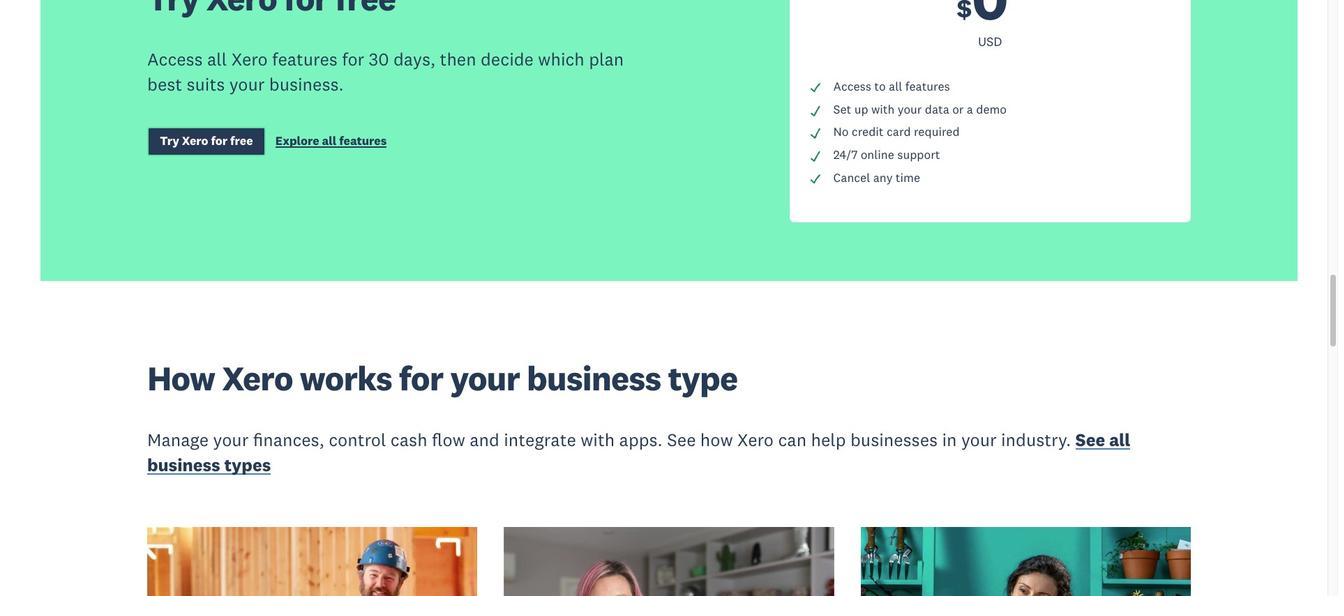 Task type: vqa. For each thing, say whether or not it's contained in the screenshot.
Breadcrumbs element
no



Task type: locate. For each thing, give the bounding box(es) containing it.
1 included image from the top
[[809, 82, 822, 94]]

0 vertical spatial included image
[[809, 104, 822, 117]]

finances,
[[253, 429, 324, 451]]

no credit card required
[[834, 125, 960, 140]]

1 horizontal spatial for
[[342, 49, 365, 71]]

your
[[229, 74, 265, 96], [898, 102, 922, 117], [450, 358, 520, 400], [213, 429, 249, 451], [962, 429, 997, 451]]

your right suits
[[229, 74, 265, 96]]

try xero for free
[[160, 133, 253, 149]]

1 included image from the top
[[809, 104, 822, 117]]

works
[[300, 358, 392, 400]]

card
[[887, 125, 911, 140]]

free
[[230, 133, 253, 149]]

for up cash
[[399, 358, 444, 400]]

decide
[[481, 49, 534, 71]]

all inside access all xero features for 30 days, then decide which plan best suits your business.
[[207, 49, 227, 71]]

access inside access all xero features for 30 days, then decide which plan best suits your business.
[[147, 49, 203, 71]]

business up the manage your finances, control cash flow and integrate with apps. see how xero can help businesses in your industry.
[[527, 358, 661, 400]]

integrate
[[504, 429, 576, 451]]

features up business.
[[272, 49, 338, 71]]

1 vertical spatial business
[[147, 454, 220, 477]]

0 horizontal spatial business
[[147, 454, 220, 477]]

xero inside access all xero features for 30 days, then decide which plan best suits your business.
[[232, 49, 268, 71]]

see right industry.
[[1076, 429, 1106, 451]]

1 vertical spatial features
[[906, 79, 951, 94]]

included image left the cancel
[[809, 173, 822, 185]]

included image left to
[[809, 82, 822, 94]]

access up best
[[147, 49, 203, 71]]

access
[[147, 49, 203, 71], [834, 79, 872, 94]]

1 vertical spatial access
[[834, 79, 872, 94]]

business
[[527, 358, 661, 400], [147, 454, 220, 477]]

xero
[[232, 49, 268, 71], [182, 133, 208, 149], [222, 358, 293, 400], [738, 429, 774, 451]]

1 horizontal spatial features
[[339, 133, 387, 149]]

features
[[272, 49, 338, 71], [906, 79, 951, 94], [339, 133, 387, 149]]

0 vertical spatial included image
[[809, 82, 822, 94]]

type
[[668, 358, 738, 400]]

1 vertical spatial included image
[[809, 150, 822, 163]]

0 horizontal spatial access
[[147, 49, 203, 71]]

0 vertical spatial with
[[872, 102, 895, 117]]

business down manage
[[147, 454, 220, 477]]

usd
[[979, 34, 1003, 50]]

features up set up with your data or a demo
[[906, 79, 951, 94]]

for left free
[[211, 133, 228, 149]]

0 horizontal spatial features
[[272, 49, 338, 71]]

2 see from the left
[[1076, 429, 1106, 451]]

0 vertical spatial access
[[147, 49, 203, 71]]

your up the and
[[450, 358, 520, 400]]

how
[[701, 429, 733, 451]]

2 horizontal spatial features
[[906, 79, 951, 94]]

cash
[[391, 429, 428, 451]]

1 vertical spatial included image
[[809, 127, 822, 140]]

1 horizontal spatial see
[[1076, 429, 1106, 451]]

2 vertical spatial features
[[339, 133, 387, 149]]

3 included image from the top
[[809, 173, 822, 185]]

2 vertical spatial included image
[[809, 173, 822, 185]]

plan
[[589, 49, 624, 71]]

for
[[342, 49, 365, 71], [211, 133, 228, 149], [399, 358, 444, 400]]

2 included image from the top
[[809, 127, 822, 140]]

1 see from the left
[[667, 429, 696, 451]]

for inside access all xero features for 30 days, then decide which plan best suits your business.
[[342, 49, 365, 71]]

see
[[667, 429, 696, 451], [1076, 429, 1106, 451]]

2 included image from the top
[[809, 150, 822, 163]]

included image
[[809, 82, 822, 94], [809, 127, 822, 140]]

your up card
[[898, 102, 922, 117]]

days,
[[394, 49, 436, 71]]

included image left the 24/7
[[809, 150, 822, 163]]

see all business types
[[147, 429, 1131, 477]]

2 vertical spatial for
[[399, 358, 444, 400]]

manage
[[147, 429, 209, 451]]

0 horizontal spatial see
[[667, 429, 696, 451]]

included image left set
[[809, 104, 822, 117]]

all
[[207, 49, 227, 71], [889, 79, 903, 94], [322, 133, 337, 149], [1110, 429, 1131, 451]]

online
[[861, 147, 895, 163]]

24/7
[[834, 147, 858, 163]]

with right up
[[872, 102, 895, 117]]

included image left no
[[809, 127, 822, 140]]

cancel any time
[[834, 170, 921, 186]]

included image
[[809, 104, 822, 117], [809, 150, 822, 163], [809, 173, 822, 185]]

for left 30
[[342, 49, 365, 71]]

how
[[147, 358, 215, 400]]

features inside access all xero features for 30 days, then decide which plan best suits your business.
[[272, 49, 338, 71]]

access up up
[[834, 79, 872, 94]]

with
[[872, 102, 895, 117], [581, 429, 615, 451]]

with left apps.
[[581, 429, 615, 451]]

1 vertical spatial with
[[581, 429, 615, 451]]

0 horizontal spatial for
[[211, 133, 228, 149]]

see left "how"
[[667, 429, 696, 451]]

all inside see all business types
[[1110, 429, 1131, 451]]

business inside see all business types
[[147, 454, 220, 477]]

1 vertical spatial for
[[211, 133, 228, 149]]

a
[[967, 102, 974, 117]]

0 vertical spatial features
[[272, 49, 338, 71]]

0 vertical spatial for
[[342, 49, 365, 71]]

included image for access to all features
[[809, 82, 822, 94]]

0 horizontal spatial with
[[581, 429, 615, 451]]

1 horizontal spatial access
[[834, 79, 872, 94]]

features right explore
[[339, 133, 387, 149]]

0 vertical spatial business
[[527, 358, 661, 400]]

which
[[538, 49, 585, 71]]

no
[[834, 125, 849, 140]]

set up with your data or a demo
[[834, 102, 1007, 117]]



Task type: describe. For each thing, give the bounding box(es) containing it.
industry.
[[1002, 429, 1072, 451]]

time
[[896, 170, 921, 186]]

in
[[943, 429, 957, 451]]

included image for cancel any time
[[809, 173, 822, 185]]

all for business
[[1110, 429, 1131, 451]]

suits
[[187, 74, 225, 96]]

best
[[147, 74, 182, 96]]

1 horizontal spatial with
[[872, 102, 895, 117]]

included image for 24/7 online support
[[809, 150, 822, 163]]

all for features
[[322, 133, 337, 149]]

see all business types link
[[147, 429, 1131, 480]]

types
[[224, 454, 271, 477]]

flow
[[432, 429, 465, 451]]

1 horizontal spatial business
[[527, 358, 661, 400]]

then
[[440, 49, 477, 71]]

cancel
[[834, 170, 871, 186]]

can
[[779, 429, 807, 451]]

set
[[834, 102, 852, 117]]

up
[[855, 102, 869, 117]]

demo
[[977, 102, 1007, 117]]

explore all features link
[[276, 133, 387, 152]]

or
[[953, 102, 964, 117]]

any
[[874, 170, 893, 186]]

help
[[812, 429, 846, 451]]

explore
[[276, 133, 319, 149]]

30
[[369, 49, 389, 71]]

access all xero features for 30 days, then decide which plan best suits your business.
[[147, 49, 624, 96]]

explore all features
[[276, 133, 387, 149]]

access for access all xero features for 30 days, then decide which plan best suits your business.
[[147, 49, 203, 71]]

included image for set up with your data or a demo
[[809, 104, 822, 117]]

your inside access all xero features for 30 days, then decide which plan best suits your business.
[[229, 74, 265, 96]]

features for xero
[[272, 49, 338, 71]]

and
[[470, 429, 500, 451]]

your up the types
[[213, 429, 249, 451]]

access for access to all features
[[834, 79, 872, 94]]

business.
[[269, 74, 344, 96]]

businesses
[[851, 429, 938, 451]]

how xero works for your business type
[[147, 358, 738, 400]]

your right in
[[962, 429, 997, 451]]

credit
[[852, 125, 884, 140]]

manage your finances, control cash flow and integrate with apps. see how xero can help businesses in your industry.
[[147, 429, 1076, 451]]

support
[[898, 147, 941, 163]]

try xero for free link
[[147, 127, 266, 156]]

try
[[160, 133, 179, 149]]

required
[[914, 125, 960, 140]]

to
[[875, 79, 886, 94]]

control
[[329, 429, 386, 451]]

all for xero
[[207, 49, 227, 71]]

see inside see all business types
[[1076, 429, 1106, 451]]

access to all features
[[834, 79, 951, 94]]

features for all
[[906, 79, 951, 94]]

apps.
[[620, 429, 663, 451]]

24/7 online support
[[834, 147, 941, 163]]

included image for no credit card required
[[809, 127, 822, 140]]

data
[[925, 102, 950, 117]]

2 horizontal spatial for
[[399, 358, 444, 400]]



